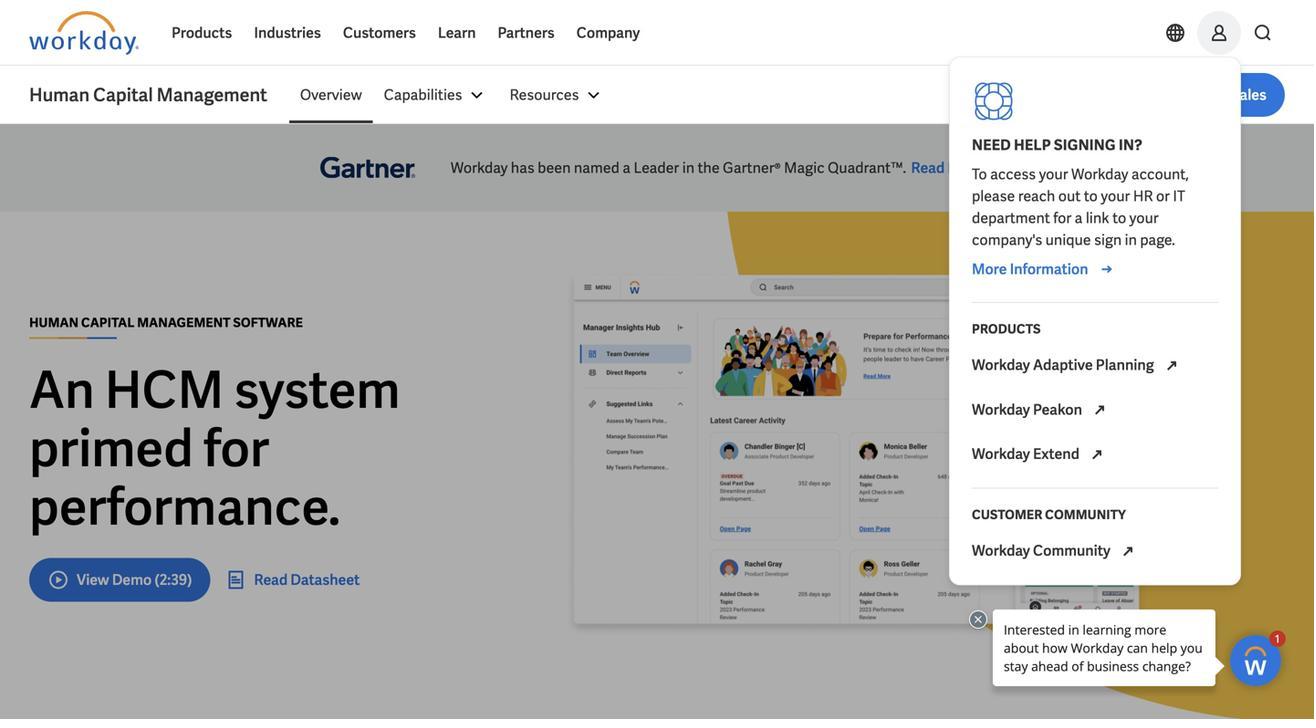 Task type: vqa. For each thing, say whether or not it's contained in the screenshot.
Financial related to Financial Services
no



Task type: describe. For each thing, give the bounding box(es) containing it.
named
[[574, 158, 620, 178]]

please
[[972, 187, 1015, 206]]

view demo (2:39) link
[[29, 558, 210, 602]]

customer community
[[972, 507, 1126, 523]]

capital for human capital management software
[[81, 314, 135, 331]]

magic
[[784, 158, 825, 178]]

products button
[[161, 11, 243, 55]]

workday inside "to access your workday account, please reach out to your hr or it department for a link to your company's unique sign in page."
[[1072, 165, 1129, 184]]

management for human capital management software
[[137, 314, 231, 331]]

need help signing in?
[[972, 136, 1143, 155]]

human capital management software
[[29, 314, 303, 331]]

system
[[234, 357, 400, 424]]

for inside "to access your workday account, please reach out to your hr or it department for a link to your company's unique sign in page."
[[1054, 209, 1072, 228]]

opens in a new tab image for workday community
[[1117, 541, 1139, 563]]

capabilities button
[[373, 73, 499, 117]]

workday for peakon
[[972, 400, 1030, 419]]

workday community
[[972, 541, 1114, 561]]

report
[[948, 158, 993, 178]]

has
[[511, 158, 535, 178]]

read datasheet
[[254, 571, 360, 590]]

1 vertical spatial read
[[254, 571, 288, 590]]

2 vertical spatial your
[[1130, 209, 1159, 228]]

gartner logo image
[[299, 124, 436, 212]]

0 vertical spatial read
[[911, 158, 945, 178]]

unique
[[1046, 231, 1091, 250]]

workday for extend
[[972, 445, 1030, 464]]

industries button
[[243, 11, 332, 55]]

more
[[972, 260, 1007, 279]]

company's
[[972, 231, 1043, 250]]

reach
[[1019, 187, 1056, 206]]

to
[[972, 165, 987, 184]]

workday for has
[[451, 158, 508, 178]]

go to the homepage image
[[29, 11, 139, 55]]

department
[[972, 209, 1051, 228]]

0 vertical spatial your
[[1039, 165, 1069, 184]]

resources
[[510, 85, 579, 105]]

contact sales link
[[1156, 73, 1285, 117]]

1 vertical spatial your
[[1101, 187, 1130, 206]]

company
[[577, 23, 640, 42]]

gartner®
[[723, 158, 781, 178]]

it
[[1173, 187, 1186, 206]]

quadrant™.
[[828, 158, 906, 178]]

0 horizontal spatial a
[[623, 158, 631, 178]]

planning
[[1096, 356, 1154, 375]]

community for customer community
[[1045, 507, 1126, 523]]

company button
[[566, 11, 651, 55]]

to access your workday account, please reach out to your hr or it department for a link to your company's unique sign in page.
[[972, 165, 1191, 250]]

access
[[991, 165, 1036, 184]]

or
[[1157, 187, 1170, 206]]

partners button
[[487, 11, 566, 55]]

menu containing overview
[[289, 73, 616, 117]]

partners
[[498, 23, 555, 42]]

view
[[77, 571, 109, 590]]

page.
[[1140, 231, 1176, 250]]

overview
[[300, 85, 362, 105]]

read datasheet link
[[225, 569, 360, 591]]

human capital management link
[[29, 82, 289, 108]]



Task type: locate. For each thing, give the bounding box(es) containing it.
human for human capital management software
[[29, 314, 79, 331]]

human down go to the homepage image
[[29, 83, 90, 107]]

workday extend link
[[961, 432, 1230, 477]]

human capital management
[[29, 83, 267, 107]]

1 vertical spatial products
[[972, 321, 1041, 337]]

0 horizontal spatial read
[[254, 571, 288, 590]]

workday extend
[[972, 445, 1083, 464]]

a left leader
[[623, 158, 631, 178]]

in
[[683, 158, 695, 178], [1125, 231, 1137, 250]]

your left hr
[[1101, 187, 1130, 206]]

human inside human capital management link
[[29, 83, 90, 107]]

community inside workday community link
[[1033, 541, 1111, 561]]

resources button
[[499, 73, 616, 117]]

in right sign
[[1125, 231, 1137, 250]]

0 horizontal spatial products
[[172, 23, 232, 42]]

need
[[972, 136, 1011, 155]]

capital up an
[[81, 314, 135, 331]]

a
[[623, 158, 631, 178], [1075, 209, 1083, 228]]

0 horizontal spatial for
[[204, 415, 269, 482]]

1 horizontal spatial for
[[1054, 209, 1072, 228]]

customer
[[972, 507, 1043, 523]]

read left 'report'
[[911, 158, 945, 178]]

to right link
[[1113, 209, 1127, 228]]

for inside an hcm system primed for performance.
[[204, 415, 269, 482]]

in inside "to access your workday account, please reach out to your hr or it department for a link to your company's unique sign in page."
[[1125, 231, 1137, 250]]

1 vertical spatial opens in a new tab image
[[1089, 400, 1111, 422]]

human
[[29, 83, 90, 107], [29, 314, 79, 331]]

2 vertical spatial opens in a new tab image
[[1117, 541, 1139, 563]]

(2:39)
[[155, 571, 192, 590]]

0 vertical spatial products
[[172, 23, 232, 42]]

for
[[1054, 209, 1072, 228], [204, 415, 269, 482]]

to right out
[[1084, 187, 1098, 206]]

demo
[[112, 571, 152, 590]]

been
[[538, 158, 571, 178]]

customers
[[343, 23, 416, 42]]

0 horizontal spatial in
[[683, 158, 695, 178]]

1 vertical spatial management
[[137, 314, 231, 331]]

capabilities
[[384, 85, 462, 105]]

0 vertical spatial community
[[1045, 507, 1126, 523]]

capital down go to the homepage image
[[93, 83, 153, 107]]

management
[[157, 83, 267, 107], [137, 314, 231, 331]]

workday down the workday peakon at bottom right
[[972, 445, 1030, 464]]

workday down customer
[[972, 541, 1030, 561]]

products
[[172, 23, 232, 42], [972, 321, 1041, 337]]

capital for human capital management
[[93, 83, 153, 107]]

workday for adaptive
[[972, 356, 1030, 375]]

out
[[1059, 187, 1081, 206]]

workday has been named a leader in the gartner® magic quadrant™. read report
[[451, 158, 993, 178]]

opens in a new tab image inside workday peakon link
[[1089, 400, 1111, 422]]

capital inside human capital management link
[[93, 83, 153, 107]]

0 horizontal spatial opens in a new tab image
[[1089, 400, 1111, 422]]

software
[[233, 314, 303, 331]]

a left link
[[1075, 209, 1083, 228]]

industries
[[254, 23, 321, 42]]

your up out
[[1039, 165, 1069, 184]]

workday down signing
[[1072, 165, 1129, 184]]

list containing overview
[[289, 73, 1285, 117]]

management for human capital management
[[157, 83, 267, 107]]

learn
[[438, 23, 476, 42]]

1 vertical spatial for
[[204, 415, 269, 482]]

community for workday community
[[1033, 541, 1111, 561]]

opens in a new tab image for workday peakon
[[1089, 400, 1111, 422]]

hcm
[[105, 357, 224, 424]]

0 vertical spatial a
[[623, 158, 631, 178]]

products down more
[[972, 321, 1041, 337]]

in left 'the'
[[683, 158, 695, 178]]

0 vertical spatial management
[[157, 83, 267, 107]]

an
[[29, 357, 95, 424]]

opens in a new tab image for workday adaptive planning
[[1161, 355, 1183, 377]]

learn button
[[427, 11, 487, 55]]

leader
[[634, 158, 679, 178]]

opens in a new tab image inside workday adaptive planning link
[[1161, 355, 1183, 377]]

1 horizontal spatial products
[[972, 321, 1041, 337]]

1 human from the top
[[29, 83, 90, 107]]

human up an
[[29, 314, 79, 331]]

management up hcm
[[137, 314, 231, 331]]

1 horizontal spatial a
[[1075, 209, 1083, 228]]

1 vertical spatial capital
[[81, 314, 135, 331]]

overview link
[[289, 73, 373, 117]]

the
[[698, 158, 720, 178]]

account,
[[1132, 165, 1189, 184]]

read
[[911, 158, 945, 178], [254, 571, 288, 590]]

1 vertical spatial a
[[1075, 209, 1083, 228]]

0 vertical spatial human
[[29, 83, 90, 107]]

contact
[[1174, 85, 1228, 105]]

community up workday community link
[[1045, 507, 1126, 523]]

workday up the workday peakon at bottom right
[[972, 356, 1030, 375]]

datasheet
[[291, 571, 360, 590]]

signing
[[1054, 136, 1116, 155]]

in?
[[1119, 136, 1143, 155]]

workday up workday extend at the bottom right of page
[[972, 400, 1030, 419]]

an hcm system primed for performance.
[[29, 357, 400, 540]]

your
[[1039, 165, 1069, 184], [1101, 187, 1130, 206], [1130, 209, 1159, 228]]

1 horizontal spatial to
[[1113, 209, 1127, 228]]

hr
[[1134, 187, 1153, 206]]

primed
[[29, 415, 193, 482]]

more information
[[972, 260, 1089, 279]]

1 horizontal spatial in
[[1125, 231, 1137, 250]]

menu
[[289, 73, 616, 117]]

community down customer community in the right bottom of the page
[[1033, 541, 1111, 561]]

help
[[1014, 136, 1051, 155]]

read report link
[[906, 157, 999, 179]]

workday
[[451, 158, 508, 178], [1072, 165, 1129, 184], [972, 356, 1030, 375], [972, 400, 1030, 419], [972, 445, 1030, 464], [972, 541, 1030, 561]]

1 vertical spatial to
[[1113, 209, 1127, 228]]

opens in a new tab image right the workday community
[[1117, 541, 1139, 563]]

workday for community
[[972, 541, 1030, 561]]

adaptive
[[1033, 356, 1093, 375]]

sign
[[1095, 231, 1122, 250]]

capital
[[93, 83, 153, 107], [81, 314, 135, 331]]

1 vertical spatial human
[[29, 314, 79, 331]]

opens in a new tab image right "peakon"
[[1089, 400, 1111, 422]]

your down hr
[[1130, 209, 1159, 228]]

more information link
[[972, 258, 1118, 280]]

contact sales
[[1174, 85, 1267, 105]]

community
[[1045, 507, 1126, 523], [1033, 541, 1111, 561]]

information
[[1010, 260, 1089, 279]]

human for human capital management
[[29, 83, 90, 107]]

link
[[1086, 209, 1110, 228]]

opens in a new tab image
[[1086, 444, 1108, 466]]

customers button
[[332, 11, 427, 55]]

2 human from the top
[[29, 314, 79, 331]]

0 vertical spatial in
[[683, 158, 695, 178]]

products inside products dropdown button
[[172, 23, 232, 42]]

extend
[[1033, 445, 1080, 464]]

workday adaptive planning
[[972, 356, 1157, 375]]

2 horizontal spatial opens in a new tab image
[[1161, 355, 1183, 377]]

screenshot from workday's manager insights hub showing career activity of employees. image
[[565, 270, 1149, 647]]

sales
[[1231, 85, 1267, 105]]

products up human capital management link
[[172, 23, 232, 42]]

1 horizontal spatial opens in a new tab image
[[1117, 541, 1139, 563]]

0 vertical spatial for
[[1054, 209, 1072, 228]]

workday left 'has'
[[451, 158, 508, 178]]

workday community link
[[961, 529, 1230, 574]]

peakon
[[1033, 400, 1083, 419]]

view demo (2:39)
[[77, 571, 192, 590]]

read left datasheet
[[254, 571, 288, 590]]

0 vertical spatial opens in a new tab image
[[1161, 355, 1183, 377]]

workday peakon
[[972, 400, 1085, 419]]

workday adaptive planning link
[[961, 343, 1230, 388]]

to
[[1084, 187, 1098, 206], [1113, 209, 1127, 228]]

opens in a new tab image
[[1161, 355, 1183, 377], [1089, 400, 1111, 422], [1117, 541, 1139, 563]]

workday peakon link
[[961, 388, 1230, 432]]

a inside "to access your workday account, please reach out to your hr or it department for a link to your company's unique sign in page."
[[1075, 209, 1083, 228]]

performance.
[[29, 474, 341, 540]]

1 vertical spatial in
[[1125, 231, 1137, 250]]

list
[[289, 73, 1285, 117]]

1 horizontal spatial read
[[911, 158, 945, 178]]

0 vertical spatial to
[[1084, 187, 1098, 206]]

opens in a new tab image inside workday community link
[[1117, 541, 1139, 563]]

0 vertical spatial capital
[[93, 83, 153, 107]]

management down products dropdown button
[[157, 83, 267, 107]]

0 horizontal spatial to
[[1084, 187, 1098, 206]]

1 vertical spatial community
[[1033, 541, 1111, 561]]

opens in a new tab image right planning
[[1161, 355, 1183, 377]]



